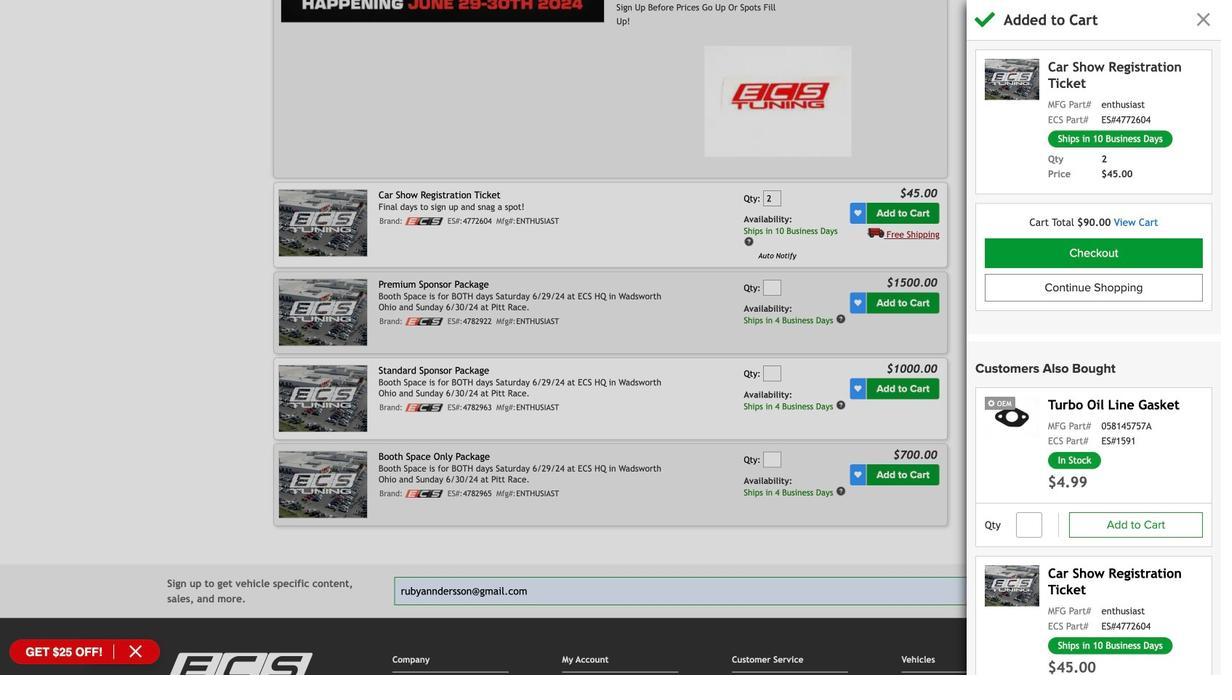 Task type: vqa. For each thing, say whether or not it's contained in the screenshot.
Us to the middle
no



Task type: describe. For each thing, give the bounding box(es) containing it.
0 horizontal spatial question sign image
[[744, 237, 754, 247]]

question sign image for add to wish list icon associated with ecs - corporate logo corresponding to es#4782922 - enthusiast - premium sponsor package - booth space is for both days saturday 6/29/24 at ecs hq in wadsworth ohio and sunday 6/30/24 at pitt race. - ecs - audi bmw volkswagen mercedes benz mini porsche image
[[836, 314, 846, 324]]

es#4782922 - enthusiast - premium sponsor package - booth space is for both days saturday 6/29/24 at ecs hq in wadsworth ohio and sunday 6/30/24 at pitt race. - ecs - audi bmw volkswagen mercedes benz mini porsche image
[[279, 279, 368, 347]]

1 car show registration ticket image from the top
[[985, 59, 1040, 100]]

2 car show registration ticket image from the top
[[985, 566, 1040, 607]]

ecs - corporate logo image for es#4772604 - enthusiast - car show registration ticket - final days to sign up and snag a spot! - ecs - audi bmw volkswagen mercedes benz mini porsche image
[[405, 217, 443, 225]]

free shipping image
[[868, 228, 884, 238]]

es#4782963 - enthusiast - standard sponsor package - booth space is for both days saturday 6/29/24 at ecs hq in wadsworth ohio and sunday 6/30/24 at pitt race. - ecs - audi bmw volkswagen mercedes benz mini porsche image
[[279, 365, 368, 433]]

add to wish list image for ecs - corporate logo corresponding to es#4772604 - enthusiast - car show registration ticket - final days to sign up and snag a spot! - ecs - audi bmw volkswagen mercedes benz mini porsche image
[[855, 210, 862, 217]]

ecs tuning image
[[167, 653, 313, 676]]

ecs - corporate logo image for es#4782922 - enthusiast - premium sponsor package - booth space is for both days saturday 6/29/24 at ecs hq in wadsworth ohio and sunday 6/30/24 at pitt race. - ecs - audi bmw volkswagen mercedes benz mini porsche image
[[405, 318, 443, 326]]



Task type: locate. For each thing, give the bounding box(es) containing it.
0 vertical spatial question sign image
[[744, 237, 754, 247]]

add to wish list image
[[855, 210, 862, 217], [855, 299, 862, 307], [855, 472, 862, 479]]

1 vertical spatial question sign image
[[836, 400, 846, 411]]

1 add to wish list image from the top
[[855, 210, 862, 217]]

turbo oil line gasket image
[[985, 397, 1040, 438]]

add to wish list image
[[855, 386, 862, 393]]

1 vertical spatial add to wish list image
[[855, 299, 862, 307]]

2 add to wish list image from the top
[[855, 299, 862, 307]]

None number field
[[1017, 513, 1043, 538]]

Email email field
[[394, 577, 993, 606]]

1 vertical spatial question sign image
[[836, 487, 846, 497]]

ecs - corporate logo image
[[405, 217, 443, 225], [405, 318, 443, 326], [405, 404, 443, 412], [405, 490, 443, 498]]

car show registration ticket image
[[985, 59, 1040, 100], [985, 566, 1040, 607]]

0 vertical spatial car show registration ticket image
[[985, 59, 1040, 100]]

2 vertical spatial add to wish list image
[[855, 472, 862, 479]]

0 vertical spatial add to wish list image
[[855, 210, 862, 217]]

2 question sign image from the top
[[836, 400, 846, 411]]

question sign image
[[836, 314, 846, 324], [836, 400, 846, 411]]

1 horizontal spatial question sign image
[[836, 487, 846, 497]]

es#4772604 - enthusiast - car show registration ticket - final days to sign up and snag a spot! - ecs - audi bmw volkswagen mercedes benz mini porsche image
[[279, 190, 368, 257]]

4 ecs - corporate logo image from the top
[[405, 490, 443, 498]]

question sign image
[[744, 237, 754, 247], [836, 487, 846, 497]]

2 ecs - corporate logo image from the top
[[405, 318, 443, 326]]

None text field
[[764, 190, 782, 206]]

question sign image for add to wish list image
[[836, 400, 846, 411]]

None text field
[[764, 280, 782, 296], [764, 366, 782, 382], [764, 452, 782, 468], [764, 280, 782, 296], [764, 366, 782, 382], [764, 452, 782, 468]]

check image
[[975, 9, 995, 30]]

3 add to wish list image from the top
[[855, 472, 862, 479]]

add to wish list image for ecs - corporate logo corresponding to es#4782922 - enthusiast - premium sponsor package - booth space is for both days saturday 6/29/24 at ecs hq in wadsworth ohio and sunday 6/30/24 at pitt race. - ecs - audi bmw volkswagen mercedes benz mini porsche image
[[855, 299, 862, 307]]

add to wish list image for ecs - corporate logo associated with es#4782965 - enthusiast - booth space only package - booth space is for both days saturday 6/29/24 at ecs hq in wadsworth ohio and sunday 6/30/24 at pitt race. - ecs - audi bmw volkswagen mercedes benz mini porsche image
[[855, 472, 862, 479]]

dialog
[[0, 0, 1222, 676]]

0 vertical spatial question sign image
[[836, 314, 846, 324]]

1 vertical spatial car show registration ticket image
[[985, 566, 1040, 607]]

3 ecs - corporate logo image from the top
[[405, 404, 443, 412]]

ecs - corporate logo image for es#4782963 - enthusiast - standard sponsor package - booth space is for both days saturday 6/29/24 at ecs hq in wadsworth ohio and sunday 6/30/24 at pitt race. - ecs - audi bmw volkswagen mercedes benz mini porsche image
[[405, 404, 443, 412]]

1 ecs - corporate logo image from the top
[[405, 217, 443, 225]]

1 question sign image from the top
[[836, 314, 846, 324]]

es#4782965 - enthusiast - booth space only package - booth space is for both days saturday 6/29/24 at ecs hq in wadsworth ohio and sunday 6/30/24 at pitt race. - ecs - audi bmw volkswagen mercedes benz mini porsche image
[[279, 451, 368, 519]]

ecs - corporate logo image for es#4782965 - enthusiast - booth space only package - booth space is for both days saturday 6/29/24 at ecs hq in wadsworth ohio and sunday 6/30/24 at pitt race. - ecs - audi bmw volkswagen mercedes benz mini porsche image
[[405, 490, 443, 498]]



